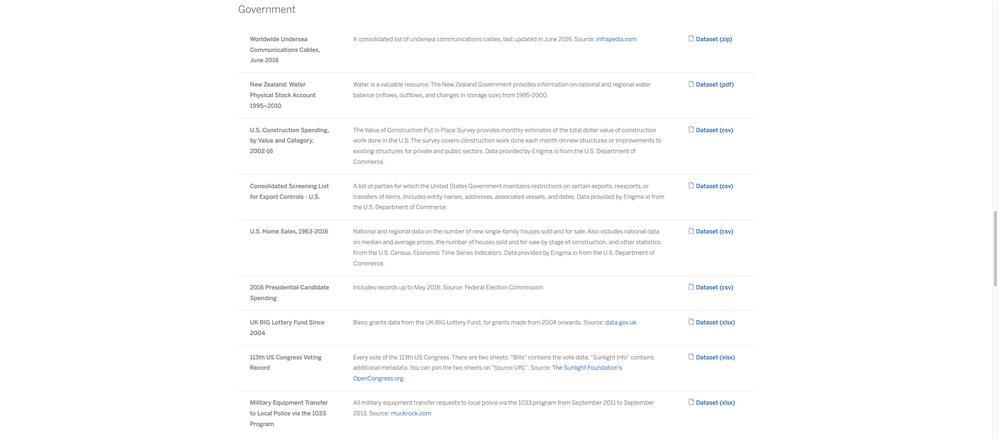 Task type: describe. For each thing, give the bounding box(es) containing it.
u.s. down includes
[[604, 250, 614, 257]]

sunlight
[[564, 365, 587, 372]]

new inside 'water is a valuable resource. the new zealand government provides information on national and regional water balance (inflows, outflows, and changes in storage size) from 1995-2000.'
[[442, 81, 454, 88]]

commerce. inside the value of construction put in place survey provides monthly estimates of the total dollar value of construction work done in the u.s. the survey covers construction work done each month on new structures or improvements to existing structures for private and public sectors. data provided by enigma.io from the u.s. department of commerce.
[[353, 159, 385, 166]]

and inside the 'u.s. construction spending, by value and category, 2002-16'
[[275, 137, 286, 144]]

undersea
[[281, 36, 308, 43]]

dataset for national and regional data on the number of new single-family houses sold and for sale. also includes national data on median and average prices, the number of houses sold and for sale by stage of construction, and other statistics. from the u.s. census, economic time series indicators. data provided by enigma.io from the u.s. department of commerce.
[[697, 228, 719, 235]]

dataset ( csv ) for or
[[697, 183, 734, 190]]

communications
[[250, 46, 298, 53]]

from inside national and regional data on the number of new single-family houses sold and for sale. also includes national data on median and average prices, the number of houses sold and for sale by stage of construction, and other statistics. from the u.s. census, economic time series indicators. data provided by enigma.io from the u.s. department of commerce.
[[579, 250, 592, 257]]

on up from
[[353, 239, 360, 246]]

2 uk from the left
[[426, 319, 434, 326]]

2 done from the left
[[511, 137, 525, 144]]

existing
[[353, 148, 374, 155]]

u.s. left home
[[250, 228, 261, 235]]

data inside national and regional data on the number of new single-family houses sold and for sale. also includes national data on median and average prices, the number of houses sold and for sale by stage of construction, and other statistics. from the u.s. census, economic time series indicators. data provided by enigma.io from the u.s. department of commerce.
[[504, 250, 517, 257]]

sectors.
[[463, 148, 484, 155]]

1 vertical spatial includes
[[353, 285, 376, 292]]

and inside the value of construction put in place survey provides monthly estimates of the total dollar value of construction work done in the u.s. the survey covers construction work done each month on new structures or improvements to existing structures for private and public sectors. data provided by enigma.io from the u.s. department of commerce.
[[434, 148, 444, 155]]

2013.
[[353, 411, 368, 418]]

the up private
[[411, 137, 421, 144]]

basic grants data from the uk big lottery fund, for grants made from 2004 onwards. source: data.gov.uk
[[353, 319, 637, 326]]

1963-
[[299, 228, 315, 235]]

can
[[421, 365, 431, 372]]

for inside a list of parties for which the united states government maintains restrictions on certain exports, reexports, or transfers of items. includes entity names, addresses, associated vessels, and dates. data provided by enigma.io from the u.s. department of commerce.
[[395, 183, 402, 190]]

public
[[445, 148, 462, 155]]

u.s. down median
[[379, 250, 390, 257]]

commerce. inside a list of parties for which the united states government maintains restrictions on certain exports, reexports, or transfers of items. includes entity names, addresses, associated vessels, and dates. data provided by enigma.io from the u.s. department of commerce.
[[416, 204, 448, 211]]

sheets
[[464, 365, 482, 372]]

water inside new zealand: water physical stock account 1995–2010
[[289, 81, 306, 88]]

to right 2011
[[617, 400, 623, 407]]

for left sale
[[520, 239, 528, 246]]

local
[[257, 411, 272, 418]]

provides inside 'water is a valuable resource. the new zealand government provides information on national and regional water balance (inflows, outflows, and changes in storage size) from 1995-2000.'
[[513, 81, 536, 88]]

from inside a list of parties for which the united states government maintains restrictions on certain exports, reexports, or transfers of items. includes entity names, addresses, associated vessels, and dates. data provided by enigma.io from the u.s. department of commerce.
[[652, 194, 665, 201]]

in inside 'water is a valuable resource. the new zealand government provides information on national and regional water balance (inflows, outflows, and changes in storage size) from 1995-2000.'
[[461, 92, 466, 99]]

the inside 'water is a valuable resource. the new zealand government provides information on national and regional water balance (inflows, outflows, and changes in storage size) from 1995-2000.'
[[431, 81, 441, 88]]

transfer
[[305, 400, 328, 407]]

2 grants from the left
[[493, 319, 510, 326]]

provided inside the value of construction put in place survey provides monthly estimates of the total dollar value of construction work done in the u.s. the survey covers construction work done each month on new structures or improvements to existing structures for private and public sectors. data provided by enigma.io from the u.s. department of commerce.
[[500, 148, 523, 155]]

on inside 'water is a valuable resource. the new zealand government provides information on national and regional water balance (inflows, outflows, and changes in storage size) from 1995-2000.'
[[570, 81, 577, 88]]

2 lottery from the left
[[447, 319, 466, 326]]

spending
[[250, 295, 277, 302]]

states
[[450, 183, 467, 190]]

muckrock.com link
[[391, 411, 431, 418]]

may
[[414, 285, 426, 292]]

0 vertical spatial list
[[395, 36, 402, 43]]

month
[[540, 137, 558, 144]]

family
[[503, 228, 520, 235]]

construction inside the 'u.s. construction spending, by value and category, 2002-16'
[[263, 127, 299, 134]]

regional inside 'water is a valuable resource. the new zealand government provides information on national and regional water balance (inflows, outflows, and changes in storage size) from 1995-2000.'
[[613, 81, 635, 88]]

0 vertical spatial number
[[444, 228, 465, 235]]

dataset ( csv ) for also
[[697, 228, 734, 235]]

uk big lottery fund since 2004
[[250, 319, 325, 337]]

for inside the consolidated screening list for export controls - u.s.
[[250, 194, 258, 201]]

last
[[504, 36, 513, 43]]

parties
[[374, 183, 393, 190]]

a
[[377, 81, 380, 88]]

balance
[[353, 92, 374, 99]]

zealand
[[456, 81, 477, 88]]

a for a list of parties for which the united states government maintains restrictions on certain exports, reexports, or transfers of items. includes entity names, addresses, associated vessels, and dates. data provided by enigma.io from the u.s. department of commerce.
[[353, 183, 357, 190]]

new inside national and regional data on the number of new single-family houses sold and for sale. also includes national data on median and average prices, the number of houses sold and for sale by stage of construction, and other statistics. from the u.s. census, economic time series indicators. data provided by enigma.io from the u.s. department of commerce.
[[473, 228, 484, 235]]

construction inside the value of construction put in place survey provides monthly estimates of the total dollar value of construction work done in the u.s. the survey covers construction work done each month on new structures or improvements to existing structures for private and public sectors. data provided by enigma.io from the u.s. department of commerce.
[[388, 127, 423, 134]]

value
[[600, 127, 614, 134]]

source: inside every vote of the 113th us congress. there are two sheets: "bills" contains the vote data; "sunlight info" contains additional metadata. you can join the two sheets on "source url". source:
[[531, 365, 551, 372]]

1 ( from the top
[[720, 36, 722, 43]]

0 vertical spatial government
[[238, 3, 296, 16]]

1 grants from the left
[[370, 319, 387, 326]]

dataset ( xlsx ) for every vote of the 113th us congress. there are two sheets: "bills" contains the vote data; "sunlight info" contains additional metadata. you can join the two sheets on "source url". source:
[[697, 354, 736, 361]]

1995–2010
[[250, 102, 282, 109]]

provided inside a list of parties for which the united states government maintains restrictions on certain exports, reexports, or transfers of items. includes entity names, addresses, associated vessels, and dates. data provided by enigma.io from the u.s. department of commerce.
[[591, 194, 615, 201]]

enigma.io inside national and regional data on the number of new single-family houses sold and for sale. also includes national data on median and average prices, the number of houses sold and for sale by stage of construction, and other statistics. from the u.s. census, economic time series indicators. data provided by enigma.io from the u.s. department of commerce.
[[551, 250, 578, 257]]

2016 presidential candidate spending
[[250, 285, 329, 302]]

1 dataset ( xlsx ) from the top
[[697, 319, 736, 326]]

national inside national and regional data on the number of new single-family houses sold and for sale. also includes national data on median and average prices, the number of houses sold and for sale by stage of construction, and other statistics. from the u.s. census, economic time series indicators. data provided by enigma.io from the u.s. department of commerce.
[[625, 228, 646, 235]]

url".
[[515, 365, 529, 372]]

1 horizontal spatial data
[[412, 228, 424, 235]]

2 september from the left
[[624, 400, 655, 407]]

includes inside a list of parties for which the united states government maintains restrictions on certain exports, reexports, or transfers of items. includes entity names, addresses, associated vessels, and dates. data provided by enigma.io from the u.s. department of commerce.
[[403, 194, 426, 201]]

value inside the 'u.s. construction spending, by value and category, 2002-16'
[[258, 137, 274, 144]]

controls
[[280, 194, 304, 201]]

requests
[[437, 400, 460, 407]]

which
[[403, 183, 419, 190]]

) for the value of construction put in place survey provides monthly estimates of the total dollar value of construction work done in the u.s. the survey covers construction work done each month on new structures or improvements to existing structures for private and public sectors. data provided by enigma.io from the u.s. department of commerce.
[[731, 127, 734, 134]]

2 horizontal spatial data
[[648, 228, 660, 235]]

june inside worldwide undersea communications cables, june 2016
[[250, 57, 264, 64]]

0 horizontal spatial 2016.
[[427, 285, 442, 292]]

there
[[452, 354, 468, 361]]

average
[[395, 239, 416, 246]]

source: inside "all military equipment transfer requests to local police via the 1033 program from september 2011 to september 2013. source:"
[[369, 411, 390, 418]]

(inflows,
[[376, 92, 398, 99]]

metadata.
[[381, 365, 409, 372]]

consolidated screening list for export controls - u.s.
[[250, 183, 329, 201]]

congress
[[276, 354, 302, 361]]

screening
[[289, 183, 317, 190]]

) for all military equipment transfer requests to local police via the 1033 program from september 2011 to september 2013. source:
[[733, 400, 736, 407]]

a for a consolidated list of undersea communications cables, last updated in june 2016. source: infrapedia.com
[[353, 36, 357, 43]]

transfers
[[353, 194, 378, 201]]

muckrock.com
[[391, 411, 431, 418]]

program
[[250, 421, 274, 428]]

export
[[260, 194, 278, 201]]

records
[[377, 285, 398, 292]]

via inside "all military equipment transfer requests to local police via the 1033 program from september 2011 to september 2013. source:"
[[500, 400, 507, 407]]

enigma.io inside a list of parties for which the united states government maintains restrictions on certain exports, reexports, or transfers of items. includes entity names, addresses, associated vessels, and dates. data provided by enigma.io from the u.s. department of commerce.
[[624, 194, 651, 201]]

includes records up to may 2016. source: federal election commission.
[[353, 285, 545, 292]]

up
[[399, 285, 406, 292]]

2002-
[[250, 148, 267, 155]]

put
[[424, 127, 433, 134]]

0 vertical spatial structures
[[580, 137, 608, 144]]

water
[[636, 81, 651, 88]]

record
[[250, 365, 270, 372]]

us inside every vote of the 113th us congress. there are two sheets: "bills" contains the vote data; "sunlight info" contains additional metadata. you can join the two sheets on "source url". source:
[[415, 354, 423, 361]]

to left local
[[462, 400, 467, 407]]

construction,
[[572, 239, 608, 246]]

) for every vote of the 113th us congress. there are two sheets: "bills" contains the vote data; "sunlight info" contains additional metadata. you can join the two sheets on "source url". source:
[[733, 354, 736, 361]]

national inside 'water is a valuable resource. the new zealand government provides information on national and regional water balance (inflows, outflows, and changes in storage size) from 1995-2000.'
[[579, 81, 600, 88]]

0 horizontal spatial construction
[[461, 137, 495, 144]]

7 ( from the top
[[720, 319, 722, 326]]

also
[[588, 228, 600, 235]]

basic
[[353, 319, 368, 326]]

1 done from the left
[[368, 137, 382, 144]]

and inside a list of parties for which the united states government maintains restrictions on certain exports, reexports, or transfers of items. includes entity names, addresses, associated vessels, and dates. data provided by enigma.io from the u.s. department of commerce.
[[548, 194, 558, 201]]

) for a list of parties for which the united states government maintains restrictions on certain exports, reexports, or transfers of items. includes entity names, addresses, associated vessels, and dates. data provided by enigma.io from the u.s. department of commerce.
[[731, 183, 734, 190]]

dataset for the value of construction put in place survey provides monthly estimates of the total dollar value of construction work done in the u.s. the survey covers construction work done each month on new structures or improvements to existing structures for private and public sectors. data provided by enigma.io from the u.s. department of commerce.
[[697, 127, 719, 134]]

restrictions
[[532, 183, 562, 190]]

are
[[469, 354, 478, 361]]

changes
[[437, 92, 460, 99]]

prices,
[[417, 239, 435, 246]]

other
[[621, 239, 635, 246]]

regional inside national and regional data on the number of new single-family houses sold and for sale. also includes national data on median and average prices, the number of houses sold and for sale by stage of construction, and other statistics. from the u.s. census, economic time series indicators. data provided by enigma.io from the u.s. department of commerce.
[[389, 228, 411, 235]]

cables,
[[300, 46, 320, 53]]

us inside 113th us congress voting record
[[266, 354, 275, 361]]

new zealand: water physical stock account 1995–2010
[[250, 81, 316, 109]]

u.s. down dollar
[[585, 148, 596, 155]]

department inside national and regional data on the number of new single-family houses sold and for sale. also includes national data on median and average prices, the number of houses sold and for sale by stage of construction, and other statistics. from the u.s. census, economic time series indicators. data provided by enigma.io from the u.s. department of commerce.
[[616, 250, 648, 257]]

every vote of the 113th us congress. there are two sheets: "bills" contains the vote data; "sunlight info" contains additional metadata. you can join the two sheets on "source url". source:
[[353, 354, 654, 372]]

u.s. construction spending, by value and category, 2002-16
[[250, 127, 329, 155]]

2000.
[[532, 92, 549, 99]]

category,
[[287, 137, 314, 144]]

source: left federal
[[443, 285, 464, 292]]

by down stage
[[543, 250, 550, 257]]

( for a list of parties for which the united states government maintains restrictions on certain exports, reexports, or transfers of items. includes entity names, addresses, associated vessels, and dates. data provided by enigma.io from the u.s. department of commerce.
[[720, 183, 722, 190]]

dataset ( zip )
[[697, 36, 733, 43]]

4 dataset ( csv ) from the top
[[697, 285, 734, 292]]

on inside a list of parties for which the united states government maintains restrictions on certain exports, reexports, or transfers of items. includes entity names, addresses, associated vessels, and dates. data provided by enigma.io from the u.s. department of commerce.
[[564, 183, 571, 190]]

1 vertical spatial houses
[[476, 239, 495, 246]]

data inside the value of construction put in place survey provides monthly estimates of the total dollar value of construction work done in the u.s. the survey covers construction work done each month on new structures or improvements to existing structures for private and public sectors. data provided by enigma.io from the u.s. department of commerce.
[[486, 148, 498, 155]]

1 horizontal spatial construction
[[622, 127, 657, 134]]

) for includes records up to may 2016. source: federal election commission.
[[731, 285, 734, 292]]

all military equipment transfer requests to local police via the 1033 program from september 2011 to september 2013. source:
[[353, 400, 655, 418]]

dataset ( csv ) for of
[[697, 127, 734, 134]]

series
[[456, 250, 473, 257]]

0 vertical spatial sold
[[542, 228, 553, 235]]

uk inside the uk big lottery fund since 2004
[[250, 319, 258, 326]]

2016 inside 2016 presidential candidate spending
[[250, 285, 264, 292]]

the value of construction put in place survey provides monthly estimates of the total dollar value of construction work done in the u.s. the survey covers construction work done each month on new structures or improvements to existing structures for private and public sectors. data provided by enigma.io from the u.s. department of commerce.
[[353, 127, 662, 166]]

sheets:
[[490, 354, 510, 361]]

updated
[[515, 36, 537, 43]]

spending,
[[301, 127, 329, 134]]

all
[[353, 400, 360, 407]]

u.s. inside a list of parties for which the united states government maintains restrictions on certain exports, reexports, or transfers of items. includes entity names, addresses, associated vessels, and dates. data provided by enigma.io from the u.s. department of commerce.
[[364, 204, 374, 211]]

total
[[570, 127, 582, 134]]

improvements
[[616, 137, 655, 144]]

items.
[[386, 194, 402, 201]]

) for water is a valuable resource. the new zealand government provides information on national and regional water balance (inflows, outflows, and changes in storage size) from 1995-2000.
[[732, 81, 734, 88]]

join
[[432, 365, 442, 372]]

information
[[538, 81, 569, 88]]

0 vertical spatial two
[[479, 354, 489, 361]]

2016 inside worldwide undersea communications cables, june 2016
[[265, 57, 279, 64]]

for inside the value of construction put in place survey provides monthly estimates of the total dollar value of construction work done in the u.s. the survey covers construction work done each month on new structures or improvements to existing structures for private and public sectors. data provided by enigma.io from the u.s. department of commerce.
[[405, 148, 412, 155]]

0 horizontal spatial data
[[388, 319, 400, 326]]

physical
[[250, 92, 273, 99]]

dataset ( xlsx ) for all military equipment transfer requests to local police via the 1033 program from september 2011 to september 2013. source:
[[697, 400, 736, 407]]

list inside a list of parties for which the united states government maintains restrictions on certain exports, reexports, or transfers of items. includes entity names, addresses, associated vessels, and dates. data provided by enigma.io from the u.s. department of commerce.
[[359, 183, 366, 190]]

economic
[[414, 250, 440, 257]]

) for national and regional data on the number of new single-family houses sold and for sale. also includes national data on median and average prices, the number of houses sold and for sale by stage of construction, and other statistics. from the u.s. census, economic time series indicators. data provided by enigma.io from the u.s. department of commerce.
[[731, 228, 734, 235]]

source: right onwards.
[[584, 319, 605, 326]]

the sunlight foundation's opencongress.org
[[353, 365, 623, 383]]



Task type: vqa. For each thing, say whether or not it's contained in the screenshot.


Task type: locate. For each thing, give the bounding box(es) containing it.
median
[[362, 239, 382, 246]]

1 horizontal spatial big
[[435, 319, 445, 326]]

government up size)
[[478, 81, 512, 88]]

1 new from the left
[[250, 81, 262, 88]]

two down there
[[453, 365, 463, 372]]

uk up 'congress.'
[[426, 319, 434, 326]]

commerce. down from
[[353, 260, 385, 267]]

1 september from the left
[[572, 400, 602, 407]]

fund,
[[468, 319, 482, 326]]

0 vertical spatial provided
[[500, 148, 523, 155]]

the inside the sunlight foundation's opencongress.org
[[553, 365, 563, 372]]

water inside 'water is a valuable resource. the new zealand government provides information on national and regional water balance (inflows, outflows, and changes in storage size) from 1995-2000.'
[[353, 81, 369, 88]]

0 horizontal spatial value
[[258, 137, 274, 144]]

grants right basic
[[370, 319, 387, 326]]

( for national and regional data on the number of new single-family houses sold and for sale. also includes national data on median and average prices, the number of houses sold and for sale by stage of construction, and other statistics. from the u.s. census, economic time series indicators. data provided by enigma.io from the u.s. department of commerce.
[[720, 228, 722, 235]]

u.s. up 2002- on the top of the page
[[250, 127, 261, 134]]

lottery left fund
[[272, 319, 292, 326]]

covers
[[442, 137, 459, 144]]

dataset for a list of parties for which the united states government maintains restrictions on certain exports, reexports, or transfers of items. includes entity names, addresses, associated vessels, and dates. data provided by enigma.io from the u.s. department of commerce.
[[697, 183, 719, 190]]

the sunlight foundation's opencongress.org link
[[353, 365, 623, 383]]

data down certain
[[577, 194, 590, 201]]

0 horizontal spatial vote
[[370, 354, 381, 361]]

1 horizontal spatial or
[[644, 183, 649, 190]]

0 vertical spatial regional
[[613, 81, 635, 88]]

1 vertical spatial provides
[[477, 127, 500, 134]]

big inside the uk big lottery fund since 2004
[[260, 319, 270, 326]]

government up worldwide on the left top
[[238, 3, 296, 16]]

june down "communications"
[[250, 57, 264, 64]]

construction up sectors.
[[461, 137, 495, 144]]

includes down which
[[403, 194, 426, 201]]

on inside every vote of the 113th us congress. there are two sheets: "bills" contains the vote data; "sunlight info" contains additional metadata. you can join the two sheets on "source url". source:
[[484, 365, 491, 372]]

to left the local
[[250, 411, 256, 418]]

1 horizontal spatial 2004
[[542, 319, 557, 326]]

0 horizontal spatial june
[[250, 57, 264, 64]]

undersea
[[410, 36, 436, 43]]

1 vertical spatial new
[[473, 228, 484, 235]]

1 horizontal spatial us
[[415, 354, 423, 361]]

1 us from the left
[[266, 354, 275, 361]]

department down 'value'
[[597, 148, 630, 155]]

2 vertical spatial xlsx
[[722, 400, 733, 407]]

department inside a list of parties for which the united states government maintains restrictions on certain exports, reexports, or transfers of items. includes entity names, addresses, associated vessels, and dates. data provided by enigma.io from the u.s. department of commerce.
[[376, 204, 408, 211]]

1 a from the top
[[353, 36, 357, 43]]

of inside every vote of the 113th us congress. there are two sheets: "bills" contains the vote data; "sunlight info" contains additional metadata. you can join the two sheets on "source url". source:
[[383, 354, 388, 361]]

113th up record
[[250, 354, 265, 361]]

includes
[[601, 228, 623, 235]]

1 vertical spatial june
[[250, 57, 264, 64]]

home
[[263, 228, 279, 235]]

1 lottery from the left
[[272, 319, 292, 326]]

a inside a list of parties for which the united states government maintains restrictions on certain exports, reexports, or transfers of items. includes entity names, addresses, associated vessels, and dates. data provided by enigma.io from the u.s. department of commerce.
[[353, 183, 357, 190]]

the
[[431, 81, 441, 88], [353, 127, 364, 134], [411, 137, 421, 144], [553, 365, 563, 372]]

exports,
[[592, 183, 614, 190]]

9 ( from the top
[[720, 400, 722, 407]]

1 horizontal spatial vote
[[563, 354, 575, 361]]

1 work from the left
[[353, 137, 367, 144]]

government up addresses,
[[469, 183, 502, 190]]

1 horizontal spatial via
[[500, 400, 507, 407]]

stock
[[275, 92, 291, 99]]

0 horizontal spatial new
[[250, 81, 262, 88]]

lottery left fund,
[[447, 319, 466, 326]]

a up transfers
[[353, 183, 357, 190]]

associated
[[495, 194, 524, 201]]

vote up sunlight
[[563, 354, 575, 361]]

dataset for all military equipment transfer requests to local police via the 1033 program from september 2011 to september 2013. source:
[[697, 400, 719, 407]]

provided inside national and regional data on the number of new single-family houses sold and for sale. also includes national data on median and average prices, the number of houses sold and for sale by stage of construction, and other statistics. from the u.s. census, economic time series indicators. data provided by enigma.io from the u.s. department of commerce.
[[519, 250, 542, 257]]

1 horizontal spatial work
[[496, 137, 510, 144]]

u.s. inside the consolidated screening list for export controls - u.s.
[[309, 194, 320, 201]]

grants left made
[[493, 319, 510, 326]]

source: left infrapedia.com
[[575, 36, 595, 43]]

1 vertical spatial dataset ( xlsx )
[[697, 354, 736, 361]]

by inside the 'u.s. construction spending, by value and category, 2002-16'
[[250, 137, 257, 144]]

onwards.
[[558, 319, 582, 326]]

0 horizontal spatial september
[[572, 400, 602, 407]]

2004 up record
[[250, 330, 265, 337]]

grants
[[370, 319, 387, 326], [493, 319, 510, 326]]

june right the updated
[[544, 36, 557, 43]]

u.s. right - on the top left
[[309, 194, 320, 201]]

department down items.
[[376, 204, 408, 211]]

value inside the value of construction put in place survey provides monthly estimates of the total dollar value of construction work done in the u.s. the survey covers construction work done each month on new structures or improvements to existing structures for private and public sectors. data provided by enigma.io from the u.s. department of commerce.
[[365, 127, 380, 134]]

1 xlsx from the top
[[722, 319, 733, 326]]

1 vertical spatial regional
[[389, 228, 411, 235]]

the inside "all military equipment transfer requests to local police via the 1033 program from september 2011 to september 2013. source:"
[[509, 400, 517, 407]]

1 horizontal spatial 1033
[[519, 400, 532, 407]]

0 vertical spatial includes
[[403, 194, 426, 201]]

2 construction from the left
[[388, 127, 423, 134]]

2 vertical spatial provided
[[519, 250, 542, 257]]

provides right survey
[[477, 127, 500, 134]]

0 horizontal spatial 1033
[[312, 411, 326, 418]]

military
[[362, 400, 382, 407]]

for
[[405, 148, 412, 155], [395, 183, 402, 190], [250, 194, 258, 201], [566, 228, 573, 235], [520, 239, 528, 246], [484, 319, 491, 326]]

2 contains from the left
[[631, 354, 654, 361]]

to inside military equipment transfer to local police via the 1033 program
[[250, 411, 256, 418]]

entity
[[428, 194, 443, 201]]

structures down dollar
[[580, 137, 608, 144]]

3 dataset ( csv ) from the top
[[697, 228, 734, 235]]

value up 16
[[258, 137, 274, 144]]

structures right existing
[[376, 148, 403, 155]]

vote up additional on the bottom left of page
[[370, 354, 381, 361]]

via down equipment
[[292, 411, 300, 418]]

2 dataset ( xlsx ) from the top
[[697, 354, 736, 361]]

national and regional data on the number of new single-family houses sold and for sale. also includes national data on median and average prices, the number of houses sold and for sale by stage of construction, and other statistics. from the u.s. census, economic time series indicators. data provided by enigma.io from the u.s. department of commerce.
[[353, 228, 662, 267]]

113th inside every vote of the 113th us congress. there are two sheets: "bills" contains the vote data; "sunlight info" contains additional metadata. you can join the two sheets on "source url". source:
[[399, 354, 413, 361]]

military equipment transfer to local police via the 1033 program
[[250, 400, 328, 428]]

construction left put
[[388, 127, 423, 134]]

by inside a list of parties for which the united states government maintains restrictions on certain exports, reexports, or transfers of items. includes entity names, addresses, associated vessels, and dates. data provided by enigma.io from the u.s. department of commerce.
[[616, 194, 623, 201]]

transfer
[[414, 400, 435, 407]]

contains up url".
[[528, 354, 552, 361]]

for up items.
[[395, 183, 402, 190]]

2 new from the left
[[442, 81, 454, 88]]

1 horizontal spatial structures
[[580, 137, 608, 144]]

1 vertical spatial provided
[[591, 194, 615, 201]]

dates.
[[560, 194, 576, 201]]

sold down single-
[[496, 239, 508, 246]]

number up series
[[446, 239, 468, 246]]

you
[[410, 365, 420, 372]]

1 construction from the left
[[263, 127, 299, 134]]

4 dataset from the top
[[697, 183, 719, 190]]

and
[[602, 81, 612, 88], [425, 92, 436, 99], [275, 137, 286, 144], [434, 148, 444, 155], [548, 194, 558, 201], [377, 228, 388, 235], [554, 228, 564, 235], [383, 239, 393, 246], [509, 239, 519, 246], [609, 239, 619, 246]]

3 dataset ( xlsx ) from the top
[[697, 400, 736, 407]]

0 vertical spatial dataset ( xlsx )
[[697, 319, 736, 326]]

1 vertical spatial commerce.
[[416, 204, 448, 211]]

a left the 'consolidated'
[[353, 36, 357, 43]]

via right police
[[500, 400, 507, 407]]

data inside a list of parties for which the united states government maintains restrictions on certain exports, reexports, or transfers of items. includes entity names, addresses, associated vessels, and dates. data provided by enigma.io from the u.s. department of commerce.
[[577, 194, 590, 201]]

1033 left program
[[519, 400, 532, 407]]

commerce. down existing
[[353, 159, 385, 166]]

0 horizontal spatial new
[[473, 228, 484, 235]]

xlsx
[[722, 319, 733, 326], [722, 354, 733, 361], [722, 400, 733, 407]]

5 ( from the top
[[720, 228, 722, 235]]

1 horizontal spatial 113th
[[399, 354, 413, 361]]

2 dataset from the top
[[697, 81, 719, 88]]

1 big from the left
[[260, 319, 270, 326]]

2 water from the left
[[353, 81, 369, 88]]

sold
[[542, 228, 553, 235], [496, 239, 508, 246]]

by right sale
[[541, 239, 548, 246]]

2 xlsx from the top
[[722, 354, 733, 361]]

u.s. inside the 'u.s. construction spending, by value and category, 2002-16'
[[250, 127, 261, 134]]

the up existing
[[353, 127, 364, 134]]

0 horizontal spatial via
[[292, 411, 300, 418]]

single-
[[485, 228, 503, 235]]

national up other
[[625, 228, 646, 235]]

2 vertical spatial commerce.
[[353, 260, 385, 267]]

8 dataset from the top
[[697, 354, 719, 361]]

2 113th from the left
[[399, 354, 413, 361]]

2 big from the left
[[435, 319, 445, 326]]

provided down sale
[[519, 250, 542, 257]]

1 horizontal spatial houses
[[521, 228, 540, 235]]

2 vertical spatial dataset ( xlsx )
[[697, 400, 736, 407]]

1 horizontal spatial september
[[624, 400, 655, 407]]

to inside the value of construction put in place survey provides monthly estimates of the total dollar value of construction work done in the u.s. the survey covers construction work done each month on new structures or improvements to existing structures for private and public sectors. data provided by enigma.io from the u.s. department of commerce.
[[656, 137, 662, 144]]

2 a from the top
[[353, 183, 357, 190]]

2 vertical spatial government
[[469, 183, 502, 190]]

1033
[[519, 400, 532, 407], [312, 411, 326, 418]]

on up 'prices,'
[[425, 228, 432, 235]]

regional
[[613, 81, 635, 88], [389, 228, 411, 235]]

1 horizontal spatial water
[[353, 81, 369, 88]]

u.s.
[[250, 127, 261, 134], [399, 137, 410, 144], [585, 148, 596, 155], [309, 194, 320, 201], [364, 204, 374, 211], [250, 228, 261, 235], [379, 250, 390, 257], [604, 250, 614, 257]]

to right up
[[408, 285, 413, 292]]

monthly
[[501, 127, 524, 134]]

xlsx for every vote of the 113th us congress. there are two sheets: "bills" contains the vote data; "sunlight info" contains additional metadata. you can join the two sheets on "source url". source:
[[722, 354, 733, 361]]

federal
[[465, 285, 485, 292]]

by inside the value of construction put in place survey provides monthly estimates of the total dollar value of construction work done in the u.s. the survey covers construction work done each month on new structures or improvements to existing structures for private and public sectors. data provided by enigma.io from the u.s. department of commerce.
[[525, 148, 531, 155]]

1 vertical spatial construction
[[461, 137, 495, 144]]

sold up stage
[[542, 228, 553, 235]]

big left fund,
[[435, 319, 445, 326]]

data.gov.uk link
[[606, 319, 637, 326]]

from inside 'water is a valuable resource. the new zealand government provides information on national and regional water balance (inflows, outflows, and changes in storage size) from 1995-2000.'
[[503, 92, 516, 99]]

1 horizontal spatial list
[[395, 36, 402, 43]]

2016 up spending
[[250, 285, 264, 292]]

dataset for water is a valuable resource. the new zealand government provides information on national and regional water balance (inflows, outflows, and changes in storage size) from 1995-2000.
[[697, 81, 719, 88]]

3 ( from the top
[[720, 127, 722, 134]]

a
[[353, 36, 357, 43], [353, 183, 357, 190]]

( for water is a valuable resource. the new zealand government provides information on national and regional water balance (inflows, outflows, and changes in storage size) from 1995-2000.
[[720, 81, 722, 88]]

0 vertical spatial june
[[544, 36, 557, 43]]

1 vote from the left
[[370, 354, 381, 361]]

-
[[305, 194, 308, 201]]

for right fund,
[[484, 319, 491, 326]]

by down each on the top right
[[525, 148, 531, 155]]

pdf
[[722, 81, 732, 88]]

9 dataset from the top
[[697, 400, 719, 407]]

xlsx for all military equipment transfer requests to local police via the 1033 program from september 2011 to september 2013. source:
[[722, 400, 733, 407]]

1 vertical spatial data
[[577, 194, 590, 201]]

0 horizontal spatial national
[[579, 81, 600, 88]]

2 vertical spatial 2016
[[250, 285, 264, 292]]

0 horizontal spatial provides
[[477, 127, 500, 134]]

a consolidated list of undersea communications cables, last updated in june 2016. source: infrapedia.com
[[353, 36, 637, 43]]

csv for of
[[722, 127, 731, 134]]

2 us from the left
[[415, 354, 423, 361]]

0 horizontal spatial two
[[453, 365, 463, 372]]

infrapedia.com
[[597, 36, 637, 43]]

census,
[[391, 250, 412, 257]]

equipment
[[273, 400, 304, 407]]

1 vertical spatial national
[[625, 228, 646, 235]]

1 horizontal spatial new
[[442, 81, 454, 88]]

work
[[353, 137, 367, 144], [496, 137, 510, 144]]

1 horizontal spatial done
[[511, 137, 525, 144]]

construction up improvements
[[622, 127, 657, 134]]

regional left water
[[613, 81, 635, 88]]

value up existing
[[365, 127, 380, 134]]

police
[[482, 400, 498, 407]]

work down monthly at top
[[496, 137, 510, 144]]

0 horizontal spatial regional
[[389, 228, 411, 235]]

sale
[[529, 239, 540, 246]]

1033 inside "all military equipment transfer requests to local police via the 1033 program from september 2011 to september 2013. source:"
[[519, 400, 532, 407]]

2004 inside the uk big lottery fund since 2004
[[250, 330, 265, 337]]

csv for also
[[722, 228, 731, 235]]

list up transfers
[[359, 183, 366, 190]]

fund
[[294, 319, 308, 326]]

1 horizontal spatial 2016.
[[559, 36, 573, 43]]

113th up "you"
[[399, 354, 413, 361]]

equipment
[[383, 400, 413, 407]]

enigma.io inside the value of construction put in place survey provides monthly estimates of the total dollar value of construction work done in the u.s. the survey covers construction work done each month on new structures or improvements to existing structures for private and public sectors. data provided by enigma.io from the u.s. department of commerce.
[[532, 148, 559, 155]]

0 vertical spatial national
[[579, 81, 600, 88]]

made
[[511, 319, 527, 326]]

provides inside the value of construction put in place survey provides monthly estimates of the total dollar value of construction work done in the u.s. the survey covers construction work done each month on new structures or improvements to existing structures for private and public sectors. data provided by enigma.io from the u.s. department of commerce.
[[477, 127, 500, 134]]

includes left 'records'
[[353, 285, 376, 292]]

1 vertical spatial via
[[292, 411, 300, 418]]

2016 right sales,
[[315, 228, 329, 235]]

us up "you"
[[415, 354, 423, 361]]

1 vertical spatial number
[[446, 239, 468, 246]]

"source
[[492, 365, 513, 372]]

new inside new zealand: water physical stock account 1995–2010
[[250, 81, 262, 88]]

1 horizontal spatial lottery
[[447, 319, 466, 326]]

the inside military equipment transfer to local police via the 1033 program
[[302, 411, 311, 418]]

1 horizontal spatial value
[[365, 127, 380, 134]]

presidential
[[265, 285, 299, 292]]

113th inside 113th us congress voting record
[[250, 354, 265, 361]]

1 vertical spatial 1033
[[312, 411, 326, 418]]

1 vertical spatial sold
[[496, 239, 508, 246]]

consolidated
[[250, 183, 287, 190]]

uk down spending
[[250, 319, 258, 326]]

department down other
[[616, 250, 648, 257]]

( for includes records up to may 2016. source: federal election commission.
[[720, 285, 722, 292]]

national
[[579, 81, 600, 88], [625, 228, 646, 235]]

department
[[597, 148, 630, 155], [376, 204, 408, 211], [616, 250, 648, 257]]

on right month
[[559, 137, 566, 144]]

survey
[[423, 137, 440, 144]]

1 dataset ( csv ) from the top
[[697, 127, 734, 134]]

1 horizontal spatial data
[[504, 250, 517, 257]]

0 horizontal spatial sold
[[496, 239, 508, 246]]

0 vertical spatial commerce.
[[353, 159, 385, 166]]

or inside a list of parties for which the united states government maintains restrictions on certain exports, reexports, or transfers of items. includes entity names, addresses, associated vessels, and dates. data provided by enigma.io from the u.s. department of commerce.
[[644, 183, 649, 190]]

consolidated
[[359, 36, 393, 43]]

program
[[533, 400, 557, 407]]

1 horizontal spatial 2016
[[265, 57, 279, 64]]

3 dataset from the top
[[697, 127, 719, 134]]

0 vertical spatial enigma.io
[[532, 148, 559, 155]]

september left 2011
[[572, 400, 602, 407]]

from inside the value of construction put in place survey provides monthly estimates of the total dollar value of construction work done in the u.s. the survey covers construction work done each month on new structures or improvements to existing structures for private and public sectors. data provided by enigma.io from the u.s. department of commerce.
[[560, 148, 573, 155]]

government inside a list of parties for which the united states government maintains restrictions on certain exports, reexports, or transfers of items. includes entity names, addresses, associated vessels, and dates. data provided by enigma.io from the u.s. department of commerce.
[[469, 183, 502, 190]]

0 horizontal spatial includes
[[353, 285, 376, 292]]

1 horizontal spatial new
[[567, 137, 578, 144]]

list right the 'consolidated'
[[395, 36, 402, 43]]

0 vertical spatial data
[[486, 148, 498, 155]]

commerce. inside national and regional data on the number of new single-family houses sold and for sale. also includes national data on median and average prices, the number of houses sold and for sale by stage of construction, and other statistics. from the u.s. census, economic time series indicators. data provided by enigma.io from the u.s. department of commerce.
[[353, 260, 385, 267]]

source: down the military
[[369, 411, 390, 418]]

2 work from the left
[[496, 137, 510, 144]]

0 vertical spatial value
[[365, 127, 380, 134]]

4 csv from the top
[[722, 285, 731, 292]]

work up existing
[[353, 137, 367, 144]]

( for the value of construction put in place survey provides monthly estimates of the total dollar value of construction work done in the u.s. the survey covers construction work done each month on new structures or improvements to existing structures for private and public sectors. data provided by enigma.io from the u.s. department of commerce.
[[720, 127, 722, 134]]

or inside the value of construction put in place survey provides monthly estimates of the total dollar value of construction work done in the u.s. the survey covers construction work done each month on new structures or improvements to existing structures for private and public sectors. data provided by enigma.io from the u.s. department of commerce.
[[609, 137, 615, 144]]

data up 'statistics.'
[[648, 228, 660, 235]]

2 ( from the top
[[720, 81, 722, 88]]

houses up sale
[[521, 228, 540, 235]]

government
[[238, 3, 296, 16], [478, 81, 512, 88], [469, 183, 502, 190]]

( for every vote of the 113th us congress. there are two sheets: "bills" contains the vote data; "sunlight info" contains additional metadata. you can join the two sheets on "source url". source:
[[720, 354, 722, 361]]

( for all military equipment transfer requests to local police via the 1033 program from september 2011 to september 2013. source:
[[720, 400, 722, 407]]

maintains
[[504, 183, 530, 190]]

worldwide undersea communications cables, june 2016
[[250, 36, 320, 64]]

0 horizontal spatial contains
[[528, 354, 552, 361]]

zip
[[722, 36, 731, 43]]

national right information
[[579, 81, 600, 88]]

1995-
[[517, 92, 532, 99]]

0 vertical spatial 2016.
[[559, 36, 573, 43]]

1 water from the left
[[289, 81, 306, 88]]

1 113th from the left
[[250, 354, 265, 361]]

2 vote from the left
[[563, 354, 575, 361]]

enigma.io
[[532, 148, 559, 155], [624, 194, 651, 201], [551, 250, 578, 257]]

provided down monthly at top
[[500, 148, 523, 155]]

enigma.io down stage
[[551, 250, 578, 257]]

1 contains from the left
[[528, 354, 552, 361]]

on right information
[[570, 81, 577, 88]]

from
[[353, 250, 367, 257]]

7 dataset from the top
[[697, 319, 719, 326]]

0 vertical spatial via
[[500, 400, 507, 407]]

2 csv from the top
[[722, 183, 731, 190]]

1 vertical spatial two
[[453, 365, 463, 372]]

police
[[274, 411, 291, 418]]

dollar
[[583, 127, 599, 134]]

1 dataset from the top
[[697, 36, 719, 43]]

for left "export"
[[250, 194, 258, 201]]

u.s. left survey in the top left of the page
[[399, 137, 410, 144]]

4 ( from the top
[[720, 183, 722, 190]]

1 csv from the top
[[722, 127, 731, 134]]

indicators.
[[475, 250, 503, 257]]

6 ( from the top
[[720, 285, 722, 292]]

1 vertical spatial structures
[[376, 148, 403, 155]]

u.s. down transfers
[[364, 204, 374, 211]]

data up 'prices,'
[[412, 228, 424, 235]]

5 dataset from the top
[[697, 228, 719, 235]]

infrapedia.com link
[[597, 36, 637, 43]]

6 dataset from the top
[[697, 285, 719, 292]]

3 csv from the top
[[722, 228, 731, 235]]

on right sheets
[[484, 365, 491, 372]]

lottery inside the uk big lottery fund since 2004
[[272, 319, 292, 326]]

houses up indicators.
[[476, 239, 495, 246]]

16
[[267, 148, 273, 155]]

stage
[[549, 239, 564, 246]]

new left single-
[[473, 228, 484, 235]]

1 horizontal spatial contains
[[631, 354, 654, 361]]

new inside the value of construction put in place survey provides monthly estimates of the total dollar value of construction work done in the u.s. the survey covers construction work done each month on new structures or improvements to existing structures for private and public sectors. data provided by enigma.io from the u.s. department of commerce.
[[567, 137, 578, 144]]

uk
[[250, 319, 258, 326], [426, 319, 434, 326]]

or
[[609, 137, 615, 144], [644, 183, 649, 190]]

us up record
[[266, 354, 275, 361]]

for left sale.
[[566, 228, 573, 235]]

0 vertical spatial or
[[609, 137, 615, 144]]

dataset for includes records up to may 2016. source: federal election commission.
[[697, 285, 719, 292]]

reexports,
[[615, 183, 642, 190]]

2 vertical spatial data
[[504, 250, 517, 257]]

1 vertical spatial 2004
[[250, 330, 265, 337]]

government inside 'water is a valuable resource. the new zealand government provides information on national and regional water balance (inflows, outflows, and changes in storage size) from 1995-2000.'
[[478, 81, 512, 88]]

via inside military equipment transfer to local police via the 1033 program
[[292, 411, 300, 418]]

department inside the value of construction put in place survey provides monthly estimates of the total dollar value of construction work done in the u.s. the survey covers construction work done each month on new structures or improvements to existing structures for private and public sectors. data provided by enigma.io from the u.s. department of commerce.
[[597, 148, 630, 155]]

2 vertical spatial department
[[616, 250, 648, 257]]

1 vertical spatial list
[[359, 183, 366, 190]]

provided down exports, on the right top
[[591, 194, 615, 201]]

data right sectors.
[[486, 148, 498, 155]]

1033 inside military equipment transfer to local police via the 1033 program
[[312, 411, 326, 418]]

done down monthly at top
[[511, 137, 525, 144]]

1 vertical spatial government
[[478, 81, 512, 88]]

2 dataset ( csv ) from the top
[[697, 183, 734, 190]]

1 horizontal spatial regional
[[613, 81, 635, 88]]

8 ( from the top
[[720, 354, 722, 361]]

september right 2011
[[624, 400, 655, 407]]

from inside "all military equipment transfer requests to local police via the 1033 program from september 2011 to september 2013. source:"
[[558, 400, 571, 407]]

enigma.io down reexports, at the top
[[624, 194, 651, 201]]

contains right info"
[[631, 354, 654, 361]]

size)
[[489, 92, 501, 99]]

done up existing
[[368, 137, 382, 144]]

1 vertical spatial 2016
[[315, 228, 329, 235]]

certain
[[572, 183, 591, 190]]

0 horizontal spatial structures
[[376, 148, 403, 155]]

1033 down 'transfer' at left
[[312, 411, 326, 418]]

2016.
[[559, 36, 573, 43], [427, 285, 442, 292]]

on inside the value of construction put in place survey provides monthly estimates of the total dollar value of construction work done in the u.s. the survey covers construction work done each month on new structures or improvements to existing structures for private and public sectors. data provided by enigma.io from the u.s. department of commerce.
[[559, 137, 566, 144]]

new
[[567, 137, 578, 144], [473, 228, 484, 235]]

since
[[309, 319, 325, 326]]

3 xlsx from the top
[[722, 400, 733, 407]]

data
[[486, 148, 498, 155], [577, 194, 590, 201], [504, 250, 517, 257]]

1 vertical spatial 2016.
[[427, 285, 442, 292]]

csv for or
[[722, 183, 731, 190]]

zealand:
[[264, 81, 288, 88]]

0 vertical spatial new
[[567, 137, 578, 144]]

worldwide
[[250, 36, 280, 43]]

place
[[441, 127, 456, 134]]

1 horizontal spatial june
[[544, 36, 557, 43]]

0 horizontal spatial construction
[[263, 127, 299, 134]]

2011
[[604, 400, 616, 407]]

1 vertical spatial a
[[353, 183, 357, 190]]

0 vertical spatial construction
[[622, 127, 657, 134]]

0 horizontal spatial work
[[353, 137, 367, 144]]

2 horizontal spatial 2016
[[315, 228, 329, 235]]

1 vertical spatial enigma.io
[[624, 194, 651, 201]]

new up "physical"
[[250, 81, 262, 88]]

is
[[371, 81, 375, 88]]

u.s. home sales, 1963-2016
[[250, 228, 329, 235]]

dataset
[[697, 36, 719, 43], [697, 81, 719, 88], [697, 127, 719, 134], [697, 183, 719, 190], [697, 228, 719, 235], [697, 285, 719, 292], [697, 319, 719, 326], [697, 354, 719, 361], [697, 400, 719, 407]]

1 uk from the left
[[250, 319, 258, 326]]

0 vertical spatial houses
[[521, 228, 540, 235]]

or right reexports, at the top
[[644, 183, 649, 190]]

dataset for every vote of the 113th us congress. there are two sheets: "bills" contains the vote data; "sunlight info" contains additional metadata. you can join the two sheets on "source url". source:
[[697, 354, 719, 361]]

0 horizontal spatial uk
[[250, 319, 258, 326]]



